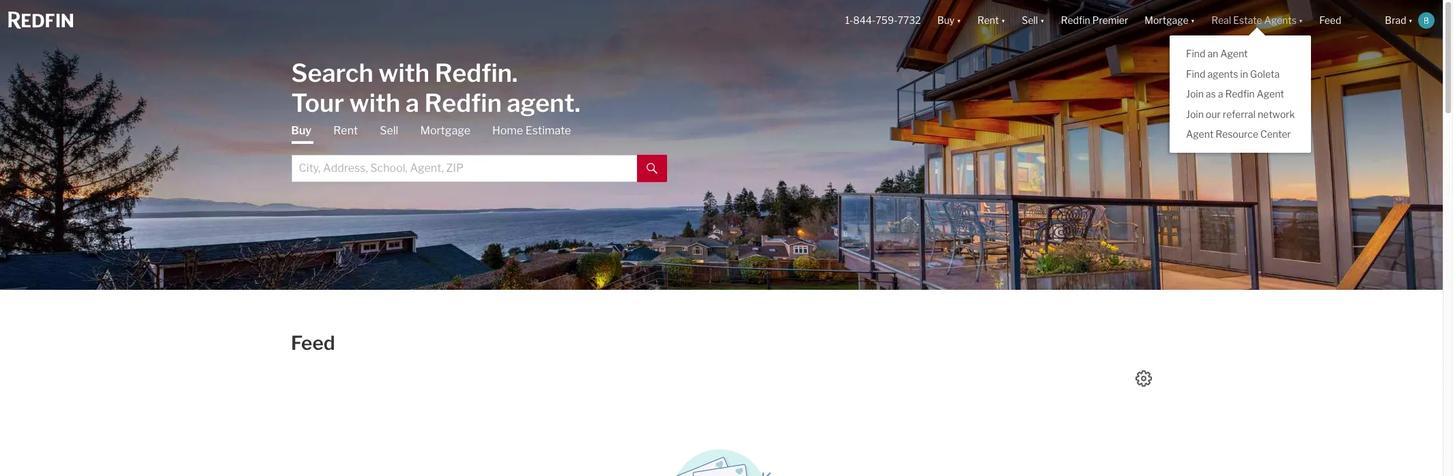 Task type: describe. For each thing, give the bounding box(es) containing it.
tab list containing buy
[[291, 123, 667, 182]]

brad
[[1385, 15, 1406, 26]]

redfin inside search with redfin. tour with a redfin agent.
[[424, 88, 502, 118]]

buy link
[[291, 123, 312, 144]]

sell ▾
[[1022, 15, 1045, 26]]

as
[[1206, 88, 1216, 100]]

premier
[[1092, 15, 1128, 26]]

feed inside "button"
[[1320, 15, 1341, 26]]

agent resource center
[[1186, 128, 1291, 140]]

1 horizontal spatial a
[[1218, 88, 1223, 100]]

7732
[[898, 15, 921, 26]]

redfin premier button
[[1053, 0, 1137, 41]]

rent ▾
[[978, 15, 1006, 26]]

mortgage ▾ button
[[1145, 0, 1195, 41]]

feed button
[[1311, 0, 1377, 41]]

buy ▾
[[937, 15, 961, 26]]

find for find agents in goleta
[[1186, 68, 1206, 80]]

submit search image
[[646, 163, 657, 174]]

▾ for brad ▾
[[1409, 15, 1413, 26]]

brad ▾
[[1385, 15, 1413, 26]]

759-
[[876, 15, 898, 26]]

rent ▾ button
[[978, 0, 1006, 41]]

buy ▾ button
[[937, 0, 961, 41]]

search
[[291, 58, 373, 88]]

search with redfin. tour with a redfin agent.
[[291, 58, 580, 118]]

agent.
[[507, 88, 580, 118]]

sell link
[[380, 123, 398, 138]]

find for find an agent
[[1186, 48, 1206, 59]]

redfin.
[[435, 58, 518, 88]]

1-844-759-7732 link
[[845, 15, 921, 26]]

▾ for rent ▾
[[1001, 15, 1006, 26]]

2 horizontal spatial redfin
[[1225, 88, 1255, 100]]

join for join our referral network
[[1186, 108, 1204, 120]]

join our referral network link
[[1170, 106, 1311, 123]]

referral
[[1223, 108, 1256, 120]]

an
[[1208, 48, 1218, 59]]

dialog containing find an agent
[[1170, 27, 1311, 153]]

join as a redfin agent
[[1186, 88, 1284, 100]]

mortgage ▾
[[1145, 15, 1195, 26]]

mortgage for mortgage
[[420, 124, 471, 137]]

center
[[1260, 128, 1291, 140]]

mortgage ▾ button
[[1137, 0, 1203, 41]]

find an agent link
[[1170, 45, 1311, 63]]

estimate
[[526, 124, 571, 137]]

844-
[[853, 15, 876, 26]]

real estate agents ▾ link
[[1212, 0, 1303, 41]]



Task type: locate. For each thing, give the bounding box(es) containing it.
1 ▾ from the left
[[957, 15, 961, 26]]

1-
[[845, 15, 853, 26]]

0 vertical spatial agent
[[1221, 48, 1248, 59]]

1 vertical spatial join
[[1186, 108, 1204, 120]]

2 ▾ from the left
[[1001, 15, 1006, 26]]

estate
[[1233, 15, 1262, 26]]

rent ▾ button
[[969, 0, 1014, 41]]

resource
[[1216, 128, 1258, 140]]

1 vertical spatial buy
[[291, 124, 312, 137]]

in
[[1240, 68, 1248, 80]]

0 horizontal spatial rent
[[333, 124, 358, 137]]

City, Address, School, Agent, ZIP search field
[[291, 155, 637, 182]]

mortgage left real
[[1145, 15, 1189, 26]]

user photo image
[[1418, 12, 1435, 29]]

rent link
[[333, 123, 358, 138]]

sell right rent link
[[380, 124, 398, 137]]

find agents in goleta
[[1186, 68, 1280, 80]]

dialog
[[1170, 27, 1311, 153]]

4 ▾ from the left
[[1191, 15, 1195, 26]]

2 find from the top
[[1186, 68, 1206, 80]]

join our referral network
[[1186, 108, 1295, 120]]

1 vertical spatial agent
[[1257, 88, 1284, 100]]

our
[[1206, 108, 1221, 120]]

mortgage inside dropdown button
[[1145, 15, 1189, 26]]

buy down the tour
[[291, 124, 312, 137]]

5 ▾ from the left
[[1299, 15, 1303, 26]]

1 vertical spatial sell
[[380, 124, 398, 137]]

2 vertical spatial agent
[[1186, 128, 1214, 140]]

0 vertical spatial mortgage
[[1145, 15, 1189, 26]]

buy ▾ button
[[929, 0, 969, 41]]

0 vertical spatial find
[[1186, 48, 1206, 59]]

buy for buy
[[291, 124, 312, 137]]

find left agents
[[1186, 68, 1206, 80]]

rent
[[978, 15, 999, 26], [333, 124, 358, 137]]

join inside join our referral network link
[[1186, 108, 1204, 120]]

▾
[[957, 15, 961, 26], [1001, 15, 1006, 26], [1040, 15, 1045, 26], [1191, 15, 1195, 26], [1299, 15, 1303, 26], [1409, 15, 1413, 26]]

▾ right agents
[[1299, 15, 1303, 26]]

▾ right rent ▾
[[1040, 15, 1045, 26]]

2 join from the top
[[1186, 108, 1204, 120]]

0 vertical spatial buy
[[937, 15, 955, 26]]

join inside join as a redfin agent link
[[1186, 88, 1204, 100]]

0 vertical spatial sell
[[1022, 15, 1038, 26]]

6 ▾ from the left
[[1409, 15, 1413, 26]]

rent down the tour
[[333, 124, 358, 137]]

real
[[1212, 15, 1231, 26]]

mortgage link
[[420, 123, 471, 138]]

with
[[379, 58, 430, 88], [349, 88, 400, 118]]

rent inside dropdown button
[[978, 15, 999, 26]]

mortgage up city, address, school, agent, zip search box
[[420, 124, 471, 137]]

sell inside dropdown button
[[1022, 15, 1038, 26]]

network
[[1258, 108, 1295, 120]]

1 horizontal spatial redfin
[[1061, 15, 1090, 26]]

0 horizontal spatial redfin
[[424, 88, 502, 118]]

a inside search with redfin. tour with a redfin agent.
[[406, 88, 419, 118]]

home estimate
[[492, 124, 571, 137]]

feed
[[1320, 15, 1341, 26], [291, 332, 335, 355]]

0 horizontal spatial feed
[[291, 332, 335, 355]]

join left as
[[1186, 88, 1204, 100]]

join
[[1186, 88, 1204, 100], [1186, 108, 1204, 120]]

1 vertical spatial find
[[1186, 68, 1206, 80]]

0 vertical spatial feed
[[1320, 15, 1341, 26]]

sell for sell
[[380, 124, 398, 137]]

0 horizontal spatial a
[[406, 88, 419, 118]]

buy
[[937, 15, 955, 26], [291, 124, 312, 137]]

redfin
[[1061, 15, 1090, 26], [424, 88, 502, 118], [1225, 88, 1255, 100]]

buy inside dropdown button
[[937, 15, 955, 26]]

▾ for buy ▾
[[957, 15, 961, 26]]

1 vertical spatial rent
[[333, 124, 358, 137]]

sell ▾ button
[[1014, 0, 1053, 41]]

rent right buy ▾
[[978, 15, 999, 26]]

1 horizontal spatial feed
[[1320, 15, 1341, 26]]

redfin up mortgage link
[[424, 88, 502, 118]]

tour
[[291, 88, 344, 118]]

mortgage
[[1145, 15, 1189, 26], [420, 124, 471, 137]]

redfin left the premier
[[1061, 15, 1090, 26]]

sell right rent ▾
[[1022, 15, 1038, 26]]

1 join from the top
[[1186, 88, 1204, 100]]

agent
[[1221, 48, 1248, 59], [1257, 88, 1284, 100], [1186, 128, 1214, 140]]

rent for rent
[[333, 124, 358, 137]]

mortgage for mortgage ▾
[[1145, 15, 1189, 26]]

sell ▾ button
[[1022, 0, 1045, 41]]

find left an
[[1186, 48, 1206, 59]]

goleta
[[1250, 68, 1280, 80]]

0 vertical spatial join
[[1186, 88, 1204, 100]]

▾ for mortgage ▾
[[1191, 15, 1195, 26]]

real estate agents ▾
[[1212, 15, 1303, 26]]

join for join as a redfin agent
[[1186, 88, 1204, 100]]

sell
[[1022, 15, 1038, 26], [380, 124, 398, 137]]

join as a redfin agent link
[[1170, 85, 1311, 103]]

1 horizontal spatial rent
[[978, 15, 999, 26]]

buy right the 7732
[[937, 15, 955, 26]]

agents
[[1264, 15, 1297, 26]]

1 horizontal spatial mortgage
[[1145, 15, 1189, 26]]

0 horizontal spatial sell
[[380, 124, 398, 137]]

0 horizontal spatial buy
[[291, 124, 312, 137]]

1 vertical spatial feed
[[291, 332, 335, 355]]

rent for rent ▾
[[978, 15, 999, 26]]

1-844-759-7732
[[845, 15, 921, 26]]

0 horizontal spatial mortgage
[[420, 124, 471, 137]]

buy for buy ▾
[[937, 15, 955, 26]]

▾ left sell ▾
[[1001, 15, 1006, 26]]

0 vertical spatial rent
[[978, 15, 999, 26]]

find an agent
[[1186, 48, 1248, 59]]

home
[[492, 124, 523, 137]]

buy inside tab list
[[291, 124, 312, 137]]

1 horizontal spatial agent
[[1221, 48, 1248, 59]]

1 find from the top
[[1186, 48, 1206, 59]]

tab list
[[291, 123, 667, 182]]

1 horizontal spatial sell
[[1022, 15, 1038, 26]]

agent up find agents in goleta
[[1221, 48, 1248, 59]]

a
[[406, 88, 419, 118], [1218, 88, 1223, 100]]

▾ left real
[[1191, 15, 1195, 26]]

sell for sell ▾
[[1022, 15, 1038, 26]]

redfin inside button
[[1061, 15, 1090, 26]]

join left the our
[[1186, 108, 1204, 120]]

1 horizontal spatial buy
[[937, 15, 955, 26]]

redfin premier
[[1061, 15, 1128, 26]]

redfin up join our referral network
[[1225, 88, 1255, 100]]

▾ right brad
[[1409, 15, 1413, 26]]

2 horizontal spatial agent
[[1257, 88, 1284, 100]]

agent down goleta
[[1257, 88, 1284, 100]]

0 horizontal spatial agent
[[1186, 128, 1214, 140]]

3 ▾ from the left
[[1040, 15, 1045, 26]]

1 vertical spatial mortgage
[[420, 124, 471, 137]]

▾ for sell ▾
[[1040, 15, 1045, 26]]

▾ left rent ▾
[[957, 15, 961, 26]]

agent down the our
[[1186, 128, 1214, 140]]

find
[[1186, 48, 1206, 59], [1186, 68, 1206, 80]]

home estimate link
[[492, 123, 571, 138]]

agents
[[1208, 68, 1238, 80]]

agent resource center link
[[1170, 126, 1311, 143]]



Task type: vqa. For each thing, say whether or not it's contained in the screenshot.
as
yes



